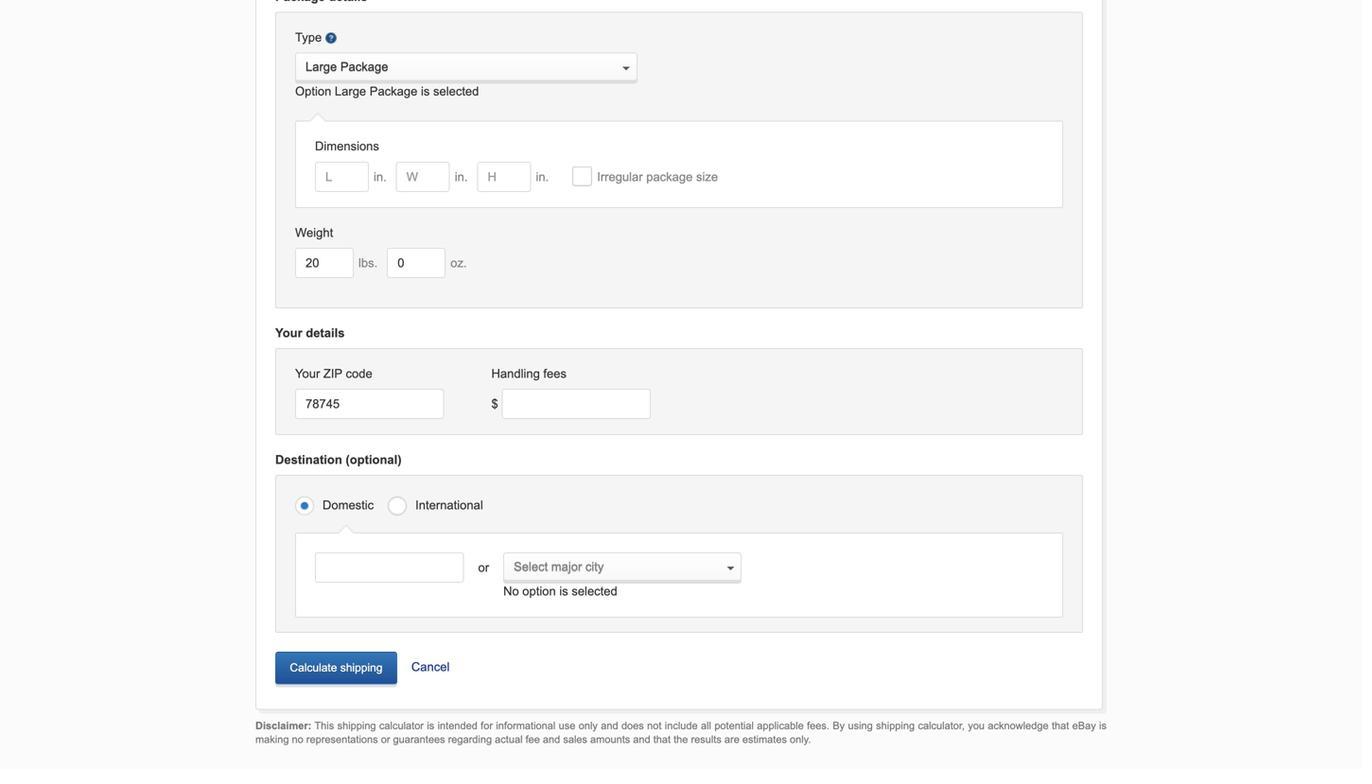 Task type: describe. For each thing, give the bounding box(es) containing it.
only.
[[790, 734, 811, 745]]

0 horizontal spatial and
[[543, 734, 560, 745]]

0 vertical spatial or
[[478, 561, 489, 575]]

only
[[579, 720, 598, 732]]

does
[[622, 720, 644, 732]]

1 vertical spatial selected
[[572, 584, 618, 599]]

actual
[[495, 734, 523, 745]]

type
[[295, 30, 322, 44]]

disclaimer:
[[255, 720, 312, 732]]

handling fees
[[492, 367, 567, 381]]

calculator,
[[918, 720, 965, 732]]

your details
[[275, 326, 345, 340]]

applicable
[[757, 720, 804, 732]]

cancel
[[411, 660, 450, 674]]

International Destination Type radio
[[388, 495, 411, 518]]

fees
[[543, 367, 567, 381]]

Handling fees text field
[[502, 389, 651, 419]]

calculate shipping
[[290, 662, 383, 674]]

option
[[295, 84, 331, 98]]

shipping for this
[[337, 720, 376, 732]]

is right option
[[559, 584, 568, 599]]

option large package is selected
[[295, 84, 479, 98]]

sales
[[563, 734, 588, 745]]

no
[[503, 584, 519, 599]]

making
[[255, 734, 289, 745]]

zip
[[323, 367, 342, 381]]

0 vertical spatial that
[[1052, 720, 1069, 732]]

is up guarantees
[[427, 720, 435, 732]]

your for your details
[[275, 326, 302, 340]]

handling
[[492, 367, 540, 381]]

3 in. from the left
[[536, 170, 549, 184]]

lbs.
[[359, 256, 378, 270]]

is right package
[[421, 84, 430, 98]]

1 vertical spatial that
[[654, 734, 671, 745]]

click to expand options image for option large package is selected
[[623, 67, 630, 71]]

international
[[416, 498, 483, 512]]

your for your zip code
[[295, 367, 320, 381]]

1 in. from the left
[[374, 170, 387, 184]]

regarding
[[448, 734, 492, 745]]

$
[[492, 397, 498, 411]]

the
[[674, 734, 688, 745]]

using
[[848, 720, 873, 732]]

dimensions
[[315, 139, 379, 153]]

estimates
[[743, 734, 787, 745]]

2 horizontal spatial and
[[633, 734, 651, 745]]

guarantees
[[393, 734, 445, 745]]

this
[[315, 720, 334, 732]]

(optional)
[[346, 453, 402, 467]]

shipping right using
[[876, 720, 915, 732]]

calculate
[[290, 662, 337, 674]]

Your ZIP code text field
[[295, 389, 444, 419]]

ebay
[[1073, 720, 1096, 732]]

potential
[[715, 720, 754, 732]]

include
[[665, 720, 698, 732]]

2 in. from the left
[[455, 170, 468, 184]]

calculator
[[379, 720, 424, 732]]



Task type: vqa. For each thing, say whether or not it's contained in the screenshot.
bottom or
yes



Task type: locate. For each thing, give the bounding box(es) containing it.
2 horizontal spatial in.
[[536, 170, 549, 184]]

0 vertical spatial your
[[275, 326, 302, 340]]

0 horizontal spatial selected
[[433, 84, 479, 98]]

use
[[559, 720, 576, 732]]

fee
[[526, 734, 540, 745]]

shipping for calculate
[[340, 662, 383, 674]]

option group containing domestic
[[295, 490, 1063, 519]]

representations
[[306, 734, 378, 745]]

shipping right calculate
[[340, 662, 383, 674]]

and right the fee
[[543, 734, 560, 745]]

0 horizontal spatial that
[[654, 734, 671, 745]]

are
[[725, 734, 740, 745]]

or down international
[[478, 561, 489, 575]]

is right "ebay" on the bottom right of page
[[1099, 720, 1107, 732]]

selected right package
[[433, 84, 479, 98]]

None checkbox
[[573, 166, 592, 186]]

shipping up representations
[[337, 720, 376, 732]]

code
[[346, 367, 372, 381]]

your zip code
[[295, 367, 372, 381]]

domestic
[[323, 498, 374, 512]]

in. up oz. on the left of the page
[[455, 170, 468, 184]]

irregular package size
[[597, 170, 718, 184]]

1 horizontal spatial in.
[[455, 170, 468, 184]]

0 vertical spatial selected
[[433, 84, 479, 98]]

1 horizontal spatial selected
[[572, 584, 618, 599]]

this shipping calculator is intended for informational use only and does not include all potential applicable fees. by using shipping calculator, you acknowledge that ebay is making no representations or guarantees regarding actual fee and sales amounts and that the results are estimates only.
[[255, 720, 1107, 745]]

1 horizontal spatial click to expand options image
[[727, 567, 734, 571]]

selected
[[433, 84, 479, 98], [572, 584, 618, 599]]

Domestic Destination Type radio
[[295, 495, 318, 518]]

calculate shipping button
[[275, 652, 397, 685]]

in.
[[374, 170, 387, 184], [455, 170, 468, 184], [536, 170, 549, 184]]

acknowledge
[[988, 720, 1049, 732]]

not
[[647, 720, 662, 732]]

and
[[601, 720, 618, 732], [543, 734, 560, 745], [633, 734, 651, 745]]

in. left irregular
[[536, 170, 549, 184]]

1 vertical spatial or
[[381, 734, 390, 745]]

weight
[[295, 225, 333, 240]]

informational
[[496, 720, 556, 732]]

for
[[481, 720, 493, 732]]

option
[[523, 584, 556, 599]]

0 vertical spatial click to expand options image
[[623, 67, 630, 71]]

no option is selected
[[503, 584, 618, 599]]

cancel link
[[397, 633, 450, 678]]

0 horizontal spatial in.
[[374, 170, 387, 184]]

None text field
[[295, 53, 638, 81], [396, 162, 450, 192], [295, 248, 354, 278], [315, 553, 464, 583], [503, 553, 742, 581], [295, 53, 638, 81], [396, 162, 450, 192], [295, 248, 354, 278], [315, 553, 464, 583], [503, 553, 742, 581]]

shipping inside button
[[340, 662, 383, 674]]

0 horizontal spatial click to expand options image
[[623, 67, 630, 71]]

amounts
[[590, 734, 630, 745]]

in. down the dimensions
[[374, 170, 387, 184]]

fees.
[[807, 720, 830, 732]]

1 horizontal spatial or
[[478, 561, 489, 575]]

package
[[646, 170, 693, 184]]

and down does
[[633, 734, 651, 745]]

intended
[[438, 720, 478, 732]]

and up amounts
[[601, 720, 618, 732]]

irregular
[[597, 170, 643, 184]]

size
[[696, 170, 718, 184]]

large
[[335, 84, 366, 98]]

destination (optional)
[[275, 453, 402, 467]]

or
[[478, 561, 489, 575], [381, 734, 390, 745]]

click to expand options image
[[623, 67, 630, 71], [727, 567, 734, 571]]

details
[[306, 326, 345, 340]]

package
[[370, 84, 418, 98]]

you
[[968, 720, 985, 732]]

is
[[421, 84, 430, 98], [559, 584, 568, 599], [427, 720, 435, 732], [1099, 720, 1107, 732]]

or down calculator
[[381, 734, 390, 745]]

that down "not" at the left of the page
[[654, 734, 671, 745]]

oz.
[[451, 256, 467, 270]]

1 vertical spatial your
[[295, 367, 320, 381]]

your
[[275, 326, 302, 340], [295, 367, 320, 381]]

all
[[701, 720, 711, 732]]

selected right option
[[572, 584, 618, 599]]

click to expand options image for no option is selected
[[727, 567, 734, 571]]

1 vertical spatial click to expand options image
[[727, 567, 734, 571]]

your left 'details'
[[275, 326, 302, 340]]

no
[[292, 734, 303, 745]]

that
[[1052, 720, 1069, 732], [654, 734, 671, 745]]

results
[[691, 734, 722, 745]]

shipping
[[340, 662, 383, 674], [337, 720, 376, 732], [876, 720, 915, 732]]

None text field
[[315, 162, 369, 192], [477, 162, 531, 192], [387, 248, 446, 278], [315, 162, 369, 192], [477, 162, 531, 192], [387, 248, 446, 278]]

your left zip
[[295, 367, 320, 381]]

1 horizontal spatial that
[[1052, 720, 1069, 732]]

or inside this shipping calculator is intended for informational use only and does not include all potential applicable fees. by using shipping calculator, you acknowledge that ebay is making no representations or guarantees regarding actual fee and sales amounts and that the results are estimates only.
[[381, 734, 390, 745]]

option group
[[295, 490, 1063, 519]]

destination
[[275, 453, 342, 467]]

1 horizontal spatial and
[[601, 720, 618, 732]]

by
[[833, 720, 845, 732]]

that left "ebay" on the bottom right of page
[[1052, 720, 1069, 732]]

0 horizontal spatial or
[[381, 734, 390, 745]]



